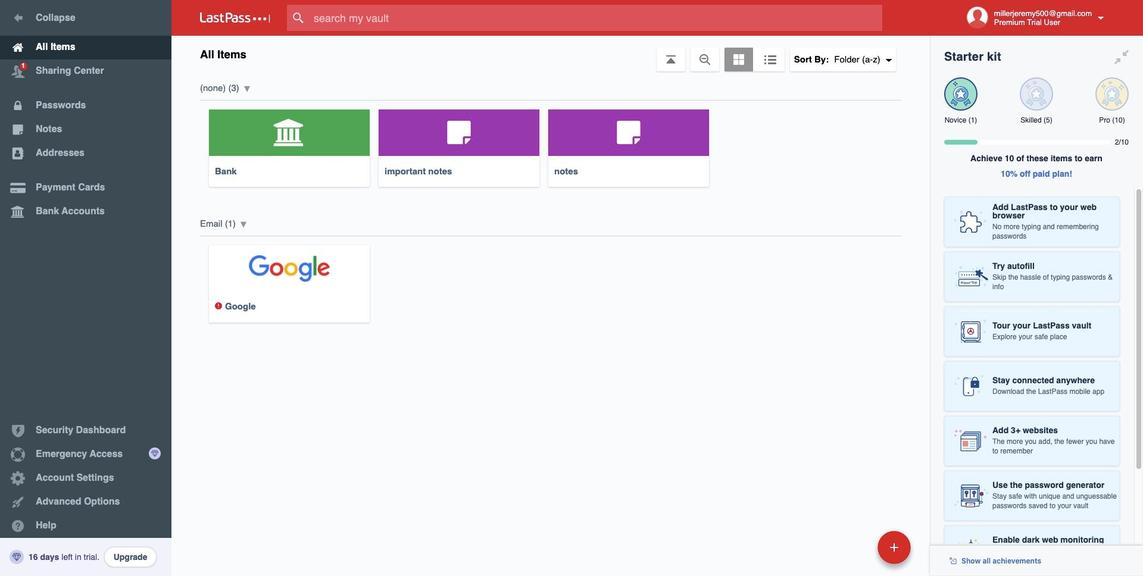 Task type: locate. For each thing, give the bounding box(es) containing it.
Search search field
[[287, 5, 906, 31]]

lastpass image
[[200, 13, 270, 23]]



Task type: vqa. For each thing, say whether or not it's contained in the screenshot.
Vault options navigation
yes



Task type: describe. For each thing, give the bounding box(es) containing it.
search my vault text field
[[287, 5, 906, 31]]

main navigation navigation
[[0, 0, 171, 576]]

vault options navigation
[[171, 36, 930, 71]]

new item element
[[796, 531, 915, 564]]

new item navigation
[[796, 528, 918, 576]]



